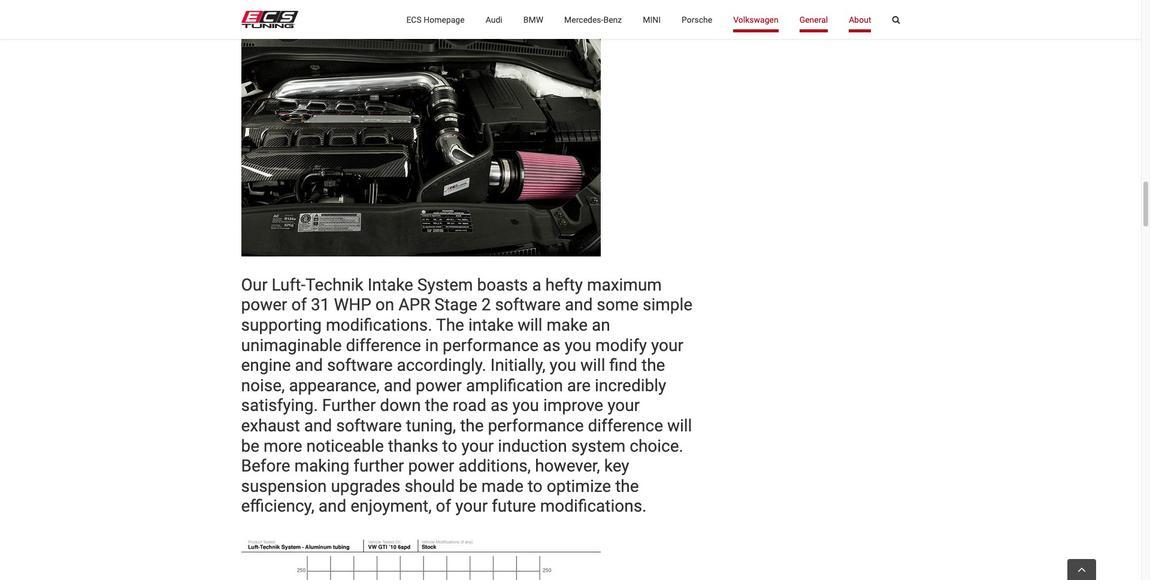 Task type: locate. For each thing, give the bounding box(es) containing it.
will left make
[[518, 315, 543, 335]]

modifications.
[[326, 315, 433, 335], [541, 497, 647, 516]]

modify
[[596, 335, 647, 355]]

about link
[[849, 0, 872, 39]]

thanks
[[388, 436, 439, 456]]

find
[[610, 356, 638, 375]]

0 vertical spatial be
[[241, 436, 260, 456]]

the
[[642, 356, 666, 375], [425, 396, 449, 416], [460, 416, 484, 436], [616, 476, 639, 496]]

1 horizontal spatial will
[[581, 356, 606, 375]]

2
[[482, 295, 491, 315]]

1 vertical spatial to
[[528, 476, 543, 496]]

the down 'key'
[[616, 476, 639, 496]]

and up the down
[[384, 376, 412, 395]]

will up are
[[581, 356, 606, 375]]

appearance,
[[289, 376, 380, 395]]

0 horizontal spatial will
[[518, 315, 543, 335]]

1 vertical spatial difference
[[588, 416, 664, 436]]

be down additions,
[[459, 476, 478, 496]]

be
[[241, 436, 260, 456], [459, 476, 478, 496]]

key
[[605, 456, 630, 476]]

benz
[[604, 15, 622, 24]]

you down make
[[565, 335, 592, 355]]

2 horizontal spatial will
[[668, 416, 693, 436]]

1 horizontal spatial of
[[436, 497, 452, 516]]

of
[[292, 295, 307, 315], [436, 497, 452, 516]]

ecs tuning logo image
[[241, 11, 298, 28]]

1 vertical spatial of
[[436, 497, 452, 516]]

exhaust
[[241, 416, 300, 436]]

intake
[[368, 275, 414, 295]]

additions,
[[459, 456, 531, 476]]

will
[[518, 315, 543, 335], [581, 356, 606, 375], [668, 416, 693, 436]]

to down tuning,
[[443, 436, 458, 456]]

however,
[[535, 456, 600, 476]]

2 vertical spatial you
[[513, 396, 539, 416]]

unimaginable
[[241, 335, 342, 355]]

2 vertical spatial power
[[408, 456, 455, 476]]

0 vertical spatial will
[[518, 315, 543, 335]]

1 vertical spatial you
[[550, 356, 577, 375]]

performance down intake
[[443, 335, 539, 355]]

homepage
[[424, 15, 465, 24]]

accordingly.
[[397, 356, 487, 375]]

software down a
[[495, 295, 561, 315]]

difference up system
[[588, 416, 664, 436]]

general
[[800, 15, 828, 24]]

audi link
[[486, 0, 503, 39]]

0 vertical spatial as
[[543, 335, 561, 355]]

system
[[572, 436, 626, 456]]

our
[[241, 275, 268, 295]]

will up choice.
[[668, 416, 693, 436]]

2 vertical spatial software
[[336, 416, 402, 436]]

power down the our
[[241, 295, 287, 315]]

porsche
[[682, 15, 713, 24]]

ecs
[[407, 15, 422, 24]]

modifications. down on
[[326, 315, 433, 335]]

power down accordingly.
[[416, 376, 462, 395]]

1 vertical spatial be
[[459, 476, 478, 496]]

and down unimaginable at the left bottom
[[295, 356, 323, 375]]

porsche link
[[682, 0, 713, 39]]

upgrades
[[331, 476, 401, 496]]

as
[[543, 335, 561, 355], [491, 396, 509, 416]]

0 vertical spatial to
[[443, 436, 458, 456]]

difference
[[346, 335, 421, 355], [588, 416, 664, 436]]

0 horizontal spatial as
[[491, 396, 509, 416]]

amplification
[[466, 376, 563, 395]]

you
[[565, 335, 592, 355], [550, 356, 577, 375], [513, 396, 539, 416]]

1 vertical spatial modifications.
[[541, 497, 647, 516]]

2 vertical spatial will
[[668, 416, 693, 436]]

ecs homepage
[[407, 15, 465, 24]]

software down further
[[336, 416, 402, 436]]

modifications. down optimize
[[541, 497, 647, 516]]

0 horizontal spatial of
[[292, 295, 307, 315]]

31
[[311, 295, 330, 315]]

1 horizontal spatial modifications.
[[541, 497, 647, 516]]

of left 31
[[292, 295, 307, 315]]

your
[[652, 335, 684, 355], [608, 396, 640, 416], [462, 436, 494, 456], [456, 497, 488, 516]]

boasts
[[477, 275, 528, 295]]

and
[[565, 295, 593, 315], [295, 356, 323, 375], [384, 376, 412, 395], [304, 416, 332, 436], [319, 497, 347, 516]]

you up are
[[550, 356, 577, 375]]

future
[[492, 497, 536, 516]]

further
[[354, 456, 404, 476]]

0 vertical spatial modifications.
[[326, 315, 433, 335]]

software up appearance,
[[327, 356, 393, 375]]

difference down on
[[346, 335, 421, 355]]

mercedes-benz
[[565, 15, 622, 24]]

initially,
[[491, 356, 546, 375]]

technik
[[306, 275, 364, 295]]

whp
[[334, 295, 372, 315]]

as down make
[[543, 335, 561, 355]]

improve
[[544, 396, 604, 416]]

of down should
[[436, 497, 452, 516]]

volkswagen
[[734, 15, 779, 24]]

software
[[495, 295, 561, 315], [327, 356, 393, 375], [336, 416, 402, 436]]

0 vertical spatial power
[[241, 295, 287, 315]]

simple
[[643, 295, 693, 315]]

maximum
[[587, 275, 662, 295]]

made
[[482, 476, 524, 496]]

your down incredibly
[[608, 396, 640, 416]]

you down amplification in the left bottom of the page
[[513, 396, 539, 416]]

0 horizontal spatial difference
[[346, 335, 421, 355]]

to up future
[[528, 476, 543, 496]]

power
[[241, 295, 287, 315], [416, 376, 462, 395], [408, 456, 455, 476]]

down
[[380, 396, 421, 416]]

volkswagen link
[[734, 0, 779, 39]]

to
[[443, 436, 458, 456], [528, 476, 543, 496]]

performance
[[443, 335, 539, 355], [488, 416, 584, 436]]

1 vertical spatial as
[[491, 396, 509, 416]]

on
[[376, 295, 395, 315]]

power up should
[[408, 456, 455, 476]]

enjoyment,
[[351, 497, 432, 516]]

engine
[[241, 356, 291, 375]]

system
[[418, 275, 473, 295]]

be up before
[[241, 436, 260, 456]]

performance up induction
[[488, 416, 584, 436]]

suspension
[[241, 476, 327, 496]]

further
[[322, 396, 376, 416]]

as down amplification in the left bottom of the page
[[491, 396, 509, 416]]

hefty
[[546, 275, 583, 295]]

0 vertical spatial software
[[495, 295, 561, 315]]



Task type: describe. For each thing, give the bounding box(es) containing it.
0 vertical spatial performance
[[443, 335, 539, 355]]

tuning,
[[406, 416, 456, 436]]

should
[[405, 476, 455, 496]]

apr
[[399, 295, 431, 315]]

about
[[849, 15, 872, 24]]

the down road
[[460, 416, 484, 436]]

1 vertical spatial software
[[327, 356, 393, 375]]

our luft-technik intake system boasts a hefty maximum power of 31 whp on apr stage 2 software and some simple supporting modifications. the intake will make an unimaginable difference in performance as you modify your engine and software accordingly. initially, you will find the noise, appearance, and power amplification are incredibly satisfying. further down the road as you improve your exhaust and software tuning, the performance difference will be more noticeable thanks to your induction system choice. before making further power additions, however, key suspension upgrades should be made to optimize the efficiency, and enjoyment, of your future modifications.
[[241, 275, 693, 516]]

mercedes-benz link
[[565, 0, 622, 39]]

0 horizontal spatial modifications.
[[326, 315, 433, 335]]

the
[[436, 315, 464, 335]]

in
[[425, 335, 439, 355]]

your down simple
[[652, 335, 684, 355]]

supporting
[[241, 315, 322, 335]]

0 vertical spatial you
[[565, 335, 592, 355]]

making
[[295, 456, 350, 476]]

the right find
[[642, 356, 666, 375]]

1 horizontal spatial be
[[459, 476, 478, 496]]

ecs homepage link
[[407, 0, 465, 39]]

optimize
[[547, 476, 611, 496]]

induction
[[498, 436, 567, 456]]

and up make
[[565, 295, 593, 315]]

0 vertical spatial difference
[[346, 335, 421, 355]]

1 horizontal spatial as
[[543, 335, 561, 355]]

1 vertical spatial power
[[416, 376, 462, 395]]

efficiency,
[[241, 497, 315, 516]]

incredibly
[[595, 376, 667, 395]]

mini link
[[643, 0, 661, 39]]

before
[[241, 456, 290, 476]]

1 vertical spatial performance
[[488, 416, 584, 436]]

an
[[592, 315, 611, 335]]

1 vertical spatial will
[[581, 356, 606, 375]]

stage
[[435, 295, 478, 315]]

a
[[533, 275, 542, 295]]

bmw link
[[524, 0, 544, 39]]

noise,
[[241, 376, 285, 395]]

some
[[597, 295, 639, 315]]

audi
[[486, 15, 503, 24]]

0 vertical spatial of
[[292, 295, 307, 315]]

make
[[547, 315, 588, 335]]

intake
[[469, 315, 514, 335]]

and down upgrades
[[319, 497, 347, 516]]

bmw
[[524, 15, 544, 24]]

and up noticeable
[[304, 416, 332, 436]]

your down made
[[456, 497, 488, 516]]

mercedes-
[[565, 15, 604, 24]]

general link
[[800, 0, 828, 39]]

more
[[264, 436, 302, 456]]

choice.
[[630, 436, 684, 456]]

noticeable
[[307, 436, 384, 456]]

mini
[[643, 15, 661, 24]]

your up additions,
[[462, 436, 494, 456]]

0 horizontal spatial be
[[241, 436, 260, 456]]

1 horizontal spatial to
[[528, 476, 543, 496]]

are
[[567, 376, 591, 395]]

satisfying.
[[241, 396, 318, 416]]

luft-
[[272, 275, 306, 295]]

the up tuning,
[[425, 396, 449, 416]]

road
[[453, 396, 487, 416]]

1 horizontal spatial difference
[[588, 416, 664, 436]]

0 horizontal spatial to
[[443, 436, 458, 456]]



